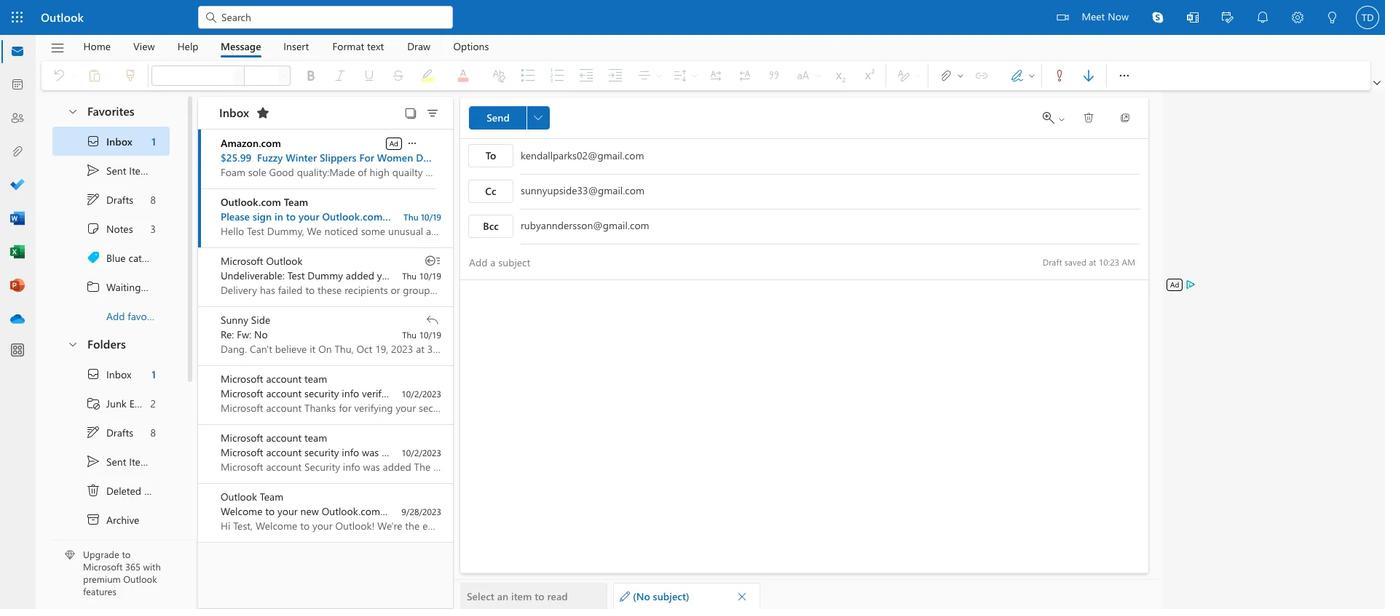 Task type: describe. For each thing, give the bounding box(es) containing it.
10/19 for 
[[419, 329, 442, 341]]

1 vertical spatial outlook.com
[[322, 210, 383, 224]]

powerpoint image
[[10, 279, 25, 294]]

new
[[301, 505, 319, 519]]

2  tree item from the top
[[52, 360, 170, 389]]

0 vertical spatial outlook.com
[[221, 195, 281, 209]]

 for 
[[1083, 112, 1095, 124]]

re: fw: no
[[221, 328, 268, 342]]

to left 'the'
[[397, 269, 406, 283]]

 tree item
[[52, 273, 171, 302]]

item
[[511, 590, 532, 604]]

0 vertical spatial 10/19
[[421, 211, 442, 223]]

side
[[251, 313, 270, 327]]

amazon.com
[[221, 136, 281, 150]]

outlook up welcome
[[221, 490, 257, 504]]

Search field
[[220, 9, 444, 24]]

 button
[[732, 587, 753, 607]]

 button
[[251, 101, 275, 125]]

inbox heading
[[219, 97, 275, 129]]

 blue category
[[86, 251, 168, 265]]

in
[[275, 210, 283, 224]]


[[256, 106, 270, 120]]

 notes
[[86, 221, 133, 236]]

add favorite
[[106, 309, 162, 323]]


[[620, 592, 630, 602]]

0 vertical spatial thu 10/19
[[404, 211, 442, 223]]

cc button
[[469, 180, 514, 203]]

files image
[[10, 145, 25, 160]]

word image
[[10, 212, 25, 227]]

reading pane main content
[[455, 91, 1164, 610]]


[[1082, 68, 1097, 83]]

application containing outlook
[[0, 0, 1386, 610]]

message list no items selected list box
[[198, 130, 534, 609]]

drafts for 
[[106, 193, 133, 207]]

 for 
[[86, 426, 101, 440]]

meet
[[1082, 9, 1106, 23]]

deleted
[[106, 484, 141, 498]]

draw button
[[397, 35, 442, 58]]

outlook inside outlook banner
[[41, 9, 84, 25]]

 
[[1043, 112, 1067, 124]]


[[404, 107, 417, 120]]

friends
[[448, 269, 480, 283]]

draft saved at 10:23 am
[[1043, 256, 1136, 268]]

 tree item
[[52, 477, 170, 506]]

$25.99
[[221, 151, 252, 165]]

 deleted items
[[86, 484, 169, 498]]

favorite
[[128, 309, 162, 323]]

add favorite tree item
[[52, 302, 170, 331]]

now
[[1108, 9, 1129, 23]]

best
[[426, 269, 445, 283]]

microsoft account security info was added
[[221, 446, 410, 460]]

outlook banner
[[0, 0, 1386, 37]]

outlook.com team
[[221, 195, 308, 209]]

Font text field
[[152, 67, 232, 85]]

email
[[129, 397, 154, 411]]

1 for 1st  tree item from the top
[[152, 134, 156, 148]]

Font size text field
[[245, 67, 278, 85]]

Cc text field
[[521, 184, 1140, 200]]

message
[[221, 39, 261, 53]]

security for was
[[305, 446, 339, 460]]

 junk email 2
[[86, 396, 156, 411]]

undeliverable: test dummy added you to the best friends chat group
[[221, 269, 534, 283]]

upgrade
[[83, 549, 119, 561]]

10/2/2023 for microsoft account security info verification
[[402, 388, 442, 400]]


[[1223, 12, 1234, 23]]

calendar image
[[10, 78, 25, 93]]

premium features image
[[65, 551, 75, 561]]

thu for 
[[402, 329, 417, 341]]

send button
[[469, 106, 528, 130]]


[[737, 592, 748, 602]]

insert
[[284, 39, 309, 53]]

the
[[409, 269, 423, 283]]

features
[[83, 586, 117, 598]]

Bcc text field
[[521, 219, 1140, 235]]


[[86, 396, 101, 411]]

 button
[[1141, 0, 1176, 35]]

 button
[[43, 36, 72, 60]]

 for  popup button
[[1118, 68, 1132, 83]]

 tree item
[[52, 214, 170, 243]]

favorites tree
[[52, 92, 171, 331]]

 search field
[[198, 0, 453, 33]]

more apps image
[[10, 344, 25, 358]]

set your advertising preferences image
[[1186, 279, 1197, 291]]


[[86, 280, 101, 294]]


[[1153, 12, 1164, 23]]

excel image
[[10, 246, 25, 260]]

 inside  
[[1058, 115, 1067, 124]]

to inside upgrade to microsoft 365 with premium outlook features
[[122, 549, 131, 561]]


[[86, 221, 101, 236]]

microsoft outlook
[[221, 254, 303, 268]]

security for verification
[[305, 387, 339, 401]]


[[86, 513, 101, 528]]

 button right "font size" text field
[[279, 66, 291, 86]]

 
[[1011, 68, 1037, 83]]

to do image
[[10, 179, 25, 193]]

 inside favorites 'tree item'
[[67, 105, 79, 117]]

tags group
[[1046, 61, 1104, 87]]

10/19 for 
[[419, 270, 442, 282]]

team for was
[[305, 431, 327, 445]]

9/28/2023
[[402, 506, 442, 518]]

 button
[[1075, 64, 1104, 87]]

team for verification
[[305, 372, 327, 386]]

 inside the reading pane main content
[[534, 114, 543, 122]]

(no
[[633, 590, 650, 604]]

1  tree item from the top
[[52, 127, 170, 156]]


[[1058, 12, 1069, 23]]

add
[[106, 309, 125, 323]]

group
[[507, 269, 534, 283]]

people image
[[10, 111, 25, 126]]

folders
[[87, 337, 126, 352]]

format
[[333, 39, 365, 53]]

 inside folders tree item
[[67, 338, 79, 350]]


[[1328, 12, 1339, 23]]

to inside button
[[535, 590, 545, 604]]

items for 2nd  tree item
[[129, 455, 154, 469]]

outlook inside upgrade to microsoft 365 with premium outlook features
[[123, 574, 157, 586]]

 
[[939, 68, 965, 83]]

view
[[133, 39, 155, 53]]

with
[[143, 561, 161, 574]]

team for your
[[260, 490, 284, 504]]

draw
[[408, 39, 431, 53]]

inbox for first  tree item from the bottom
[[106, 368, 131, 381]]

sent inside the favorites tree
[[106, 164, 126, 177]]

folders tree item
[[52, 331, 170, 360]]

outlook team
[[221, 490, 284, 504]]

 button
[[1316, 0, 1351, 37]]

bcc
[[483, 219, 499, 233]]

365
[[125, 561, 141, 574]]

 archive
[[86, 513, 139, 528]]


[[426, 254, 440, 269]]

ad inside message list no items selected list box
[[390, 138, 399, 148]]

 button
[[1075, 106, 1104, 130]]


[[1293, 12, 1304, 23]]

items for  tree item
[[144, 484, 169, 498]]

onedrive image
[[10, 313, 25, 327]]

sign
[[253, 210, 272, 224]]

message button
[[210, 35, 272, 58]]

 right "font size" text field
[[281, 71, 289, 80]]



Task type: locate. For each thing, give the bounding box(es) containing it.
 button
[[1281, 0, 1316, 37]]

drafts up notes
[[106, 193, 133, 207]]

2 vertical spatial outlook.com
[[322, 505, 380, 519]]

security up microsoft account security info was added
[[305, 387, 339, 401]]

 up 
[[86, 163, 101, 178]]

 up  tree item
[[86, 455, 101, 469]]

 drafts for 
[[86, 192, 133, 207]]

items inside ' deleted items'
[[144, 484, 169, 498]]

outlook
[[41, 9, 84, 25], [266, 254, 303, 268], [221, 490, 257, 504], [123, 574, 157, 586]]

1 down favorites 'tree item' at the top of the page
[[152, 134, 156, 148]]

ad left  dropdown button
[[390, 138, 399, 148]]

inbox
[[219, 105, 249, 120], [106, 134, 132, 148], [106, 368, 131, 381]]

0 horizontal spatial 
[[86, 484, 101, 498]]

undeliverable:
[[221, 269, 285, 283]]

0 vertical spatial 8
[[151, 193, 156, 207]]

1  from the top
[[86, 134, 101, 149]]

 tree item up  notes
[[52, 185, 170, 214]]

0 vertical spatial  button
[[1371, 76, 1384, 90]]

view button
[[122, 35, 166, 58]]

tree
[[52, 360, 170, 610]]

tab list containing home
[[72, 35, 501, 58]]

2 vertical spatial thu 10/19
[[402, 329, 442, 341]]

added left you
[[346, 269, 375, 283]]

 right send button
[[534, 114, 543, 122]]

1 horizontal spatial ad
[[1171, 280, 1180, 290]]


[[426, 313, 440, 328]]

 inside tree item
[[86, 484, 101, 498]]

 for  deleted items
[[86, 484, 101, 498]]

 drafts up  notes
[[86, 192, 133, 207]]

 up 
[[86, 192, 101, 207]]

 tree item
[[52, 156, 170, 185], [52, 447, 170, 477]]

microsoft account team up microsoft account security info was added
[[221, 431, 327, 445]]

 drafts inside the favorites tree
[[86, 192, 133, 207]]

 sent items for 2nd  tree item
[[86, 455, 154, 469]]


[[86, 163, 101, 178], [86, 455, 101, 469]]

0 vertical spatial microsoft account team
[[221, 372, 327, 386]]

1 vertical spatial 
[[407, 137, 418, 149]]

ad left 'set your advertising preferences' "icon"
[[1171, 280, 1180, 290]]

category
[[129, 251, 168, 265]]

 tree item
[[52, 185, 170, 214], [52, 418, 170, 447]]

to button
[[469, 144, 514, 168]]

 right 
[[1028, 71, 1037, 80]]

10/19 down 
[[419, 329, 442, 341]]

help
[[178, 39, 199, 53]]

 down favorites 'tree item' at the top of the page
[[86, 134, 101, 149]]

 button
[[233, 66, 245, 86], [279, 66, 291, 86], [60, 98, 85, 125], [60, 331, 85, 358]]

include group
[[932, 61, 1039, 90]]

 for  dropdown button
[[407, 137, 418, 149]]

 button left folders
[[60, 331, 85, 358]]

 right 
[[1118, 68, 1132, 83]]

drafts for 
[[106, 426, 133, 440]]

 tree item for 
[[52, 418, 170, 447]]

thu for 
[[402, 270, 417, 282]]

1 horizontal spatial added
[[382, 446, 410, 460]]

8 inside the favorites tree
[[151, 193, 156, 207]]

 sent items inside tree
[[86, 455, 154, 469]]

1 vertical spatial 
[[86, 455, 101, 469]]

2 8 from the top
[[151, 426, 156, 440]]

 inbox inside the favorites tree
[[86, 134, 132, 149]]

chat
[[483, 269, 504, 283]]

junk
[[106, 397, 127, 411]]

1 vertical spatial  tree item
[[52, 447, 170, 477]]

1 microsoft account team from the top
[[221, 372, 327, 386]]

2 10/2/2023 from the top
[[402, 447, 442, 459]]


[[86, 134, 101, 149], [86, 367, 101, 382]]

sunnyupside33@gmail.com
[[521, 184, 645, 197]]

8 for 
[[151, 193, 156, 207]]

1 vertical spatial security
[[305, 446, 339, 460]]

1 vertical spatial 
[[86, 426, 101, 440]]

 down the td at right
[[1374, 79, 1381, 87]]

left-rail-appbar navigation
[[3, 35, 32, 337]]

0 horizontal spatial 
[[534, 114, 543, 122]]

 inside button
[[1083, 112, 1095, 124]]

 button down the td at right
[[1371, 76, 1384, 90]]

10/19 down 
[[419, 270, 442, 282]]

1 vertical spatial 
[[86, 367, 101, 382]]

thu
[[404, 211, 419, 223], [402, 270, 417, 282], [402, 329, 417, 341]]

favorites tree item
[[52, 98, 170, 127]]

inbox inside inbox 
[[219, 105, 249, 120]]

thu up 'the'
[[404, 211, 419, 223]]

home
[[83, 39, 111, 53]]

 tree item
[[52, 127, 170, 156], [52, 360, 170, 389]]

info left the was
[[342, 446, 359, 460]]


[[86, 192, 101, 207], [86, 426, 101, 440]]

added right the was
[[382, 446, 410, 460]]

0 vertical spatial  tree item
[[52, 127, 170, 156]]

0 horizontal spatial  button
[[527, 106, 550, 130]]

0 horizontal spatial ad
[[390, 138, 399, 148]]

 tree item
[[52, 506, 170, 535]]

2
[[151, 397, 156, 411]]

items right deleted
[[144, 484, 169, 498]]

tab list inside application
[[72, 35, 501, 58]]

td
[[1362, 12, 1374, 23]]

1  from the top
[[86, 163, 101, 178]]

0 vertical spatial team
[[284, 195, 308, 209]]

 left folders
[[67, 338, 79, 350]]

1 for first  tree item from the bottom
[[152, 368, 156, 381]]

items inside the favorites tree
[[129, 164, 154, 177]]

 button left the favorites
[[60, 98, 85, 125]]

1 horizontal spatial 
[[1118, 68, 1132, 83]]

1  tree item from the top
[[52, 156, 170, 185]]

draft
[[1043, 256, 1063, 268]]

outlook.com up 'undeliverable: test dummy added you to the best friends chat group' in the left of the page
[[322, 210, 383, 224]]

2 vertical spatial 10/19
[[419, 329, 442, 341]]

your left new
[[278, 505, 298, 519]]

outlook.com up the sign
[[221, 195, 281, 209]]

message list section
[[198, 93, 534, 609]]

 left the favorites
[[67, 105, 79, 117]]

0 vertical spatial thu
[[404, 211, 419, 223]]

 button right send
[[527, 106, 550, 130]]

welcome
[[221, 505, 263, 519]]

1  from the top
[[86, 192, 101, 207]]

2  tree item from the top
[[52, 418, 170, 447]]

1 horizontal spatial your
[[299, 210, 320, 224]]

10/19
[[421, 211, 442, 223], [419, 270, 442, 282], [419, 329, 442, 341]]

your right in
[[299, 210, 320, 224]]

 button inside folders tree item
[[60, 331, 85, 358]]

2 info from the top
[[342, 446, 359, 460]]

verification
[[362, 387, 412, 401]]

 sent items for second  tree item from the bottom
[[86, 163, 154, 178]]

sunny side
[[221, 313, 270, 327]]

1  sent items from the top
[[86, 163, 154, 178]]

1 vertical spatial  drafts
[[86, 426, 133, 440]]

re:
[[221, 328, 234, 342]]

0 vertical spatial  tree item
[[52, 156, 170, 185]]

1 vertical spatial  tree item
[[52, 360, 170, 389]]

0 vertical spatial  sent items
[[86, 163, 154, 178]]

microsoft inside upgrade to microsoft 365 with premium outlook features
[[83, 561, 123, 574]]

basic text group
[[152, 61, 883, 90]]

 button
[[1111, 106, 1140, 130]]

team
[[284, 195, 308, 209], [260, 490, 284, 504]]

0 vertical spatial 10/2/2023
[[402, 388, 442, 400]]

0 vertical spatial 
[[1083, 112, 1095, 124]]

microsoft account team for microsoft account security info was added
[[221, 431, 327, 445]]

1 team from the top
[[305, 372, 327, 386]]

1 vertical spatial team
[[260, 490, 284, 504]]

2 vertical spatial thu
[[402, 329, 417, 341]]

0 vertical spatial 
[[86, 134, 101, 149]]

 inbox for 1st  tree item from the top
[[86, 134, 132, 149]]

 inbox for first  tree item from the bottom
[[86, 367, 131, 382]]

8 for 
[[151, 426, 156, 440]]

1 horizontal spatial  button
[[1371, 76, 1384, 90]]

1  tree item from the top
[[52, 185, 170, 214]]

 button down the 'message' button
[[233, 66, 245, 86]]

 tree item
[[52, 243, 170, 273]]

 tree item up junk
[[52, 360, 170, 389]]

2 drafts from the top
[[106, 426, 133, 440]]

test
[[288, 269, 305, 283]]

 tree item down junk
[[52, 418, 170, 447]]

select an item to read
[[467, 590, 568, 604]]

 down the "" on the top of page
[[407, 137, 418, 149]]

send
[[487, 111, 510, 125]]


[[939, 68, 954, 83]]

microsoft account team for microsoft account security info verification
[[221, 372, 327, 386]]

your
[[299, 210, 320, 224], [278, 505, 298, 519]]

kendallparks02@gmail.com
[[521, 148, 644, 162]]

1 security from the top
[[305, 387, 339, 401]]

help button
[[167, 35, 210, 58]]

1 inside tree
[[152, 368, 156, 381]]

blue
[[106, 251, 126, 265]]

info for was
[[342, 446, 359, 460]]

1 vertical spatial drafts
[[106, 426, 133, 440]]

0 vertical spatial 
[[1374, 79, 1381, 87]]

to right in
[[286, 210, 296, 224]]

 sent items up deleted
[[86, 455, 154, 469]]

1 vertical spatial  tree item
[[52, 418, 170, 447]]

1 vertical spatial ad
[[1171, 280, 1180, 290]]

outlook up "" button
[[41, 9, 84, 25]]

1 vertical spatial  sent items
[[86, 455, 154, 469]]

at
[[1089, 256, 1097, 268]]

1 horizontal spatial 
[[1083, 112, 1095, 124]]

2  sent items from the top
[[86, 455, 154, 469]]

text
[[367, 39, 384, 53]]

thu down 'the'
[[402, 329, 417, 341]]

 button
[[1211, 0, 1246, 37]]

tree inside application
[[52, 360, 170, 610]]

outlook up test
[[266, 254, 303, 268]]

microsoft account security info verification
[[221, 387, 412, 401]]

2 1 from the top
[[152, 368, 156, 381]]

 right 
[[1058, 115, 1067, 124]]

to left read
[[535, 590, 545, 604]]

sent up notes
[[106, 164, 126, 177]]

1 vertical spatial team
[[305, 431, 327, 445]]

2 team from the top
[[305, 431, 327, 445]]

meet now
[[1082, 9, 1129, 23]]

2  from the top
[[86, 455, 101, 469]]

2  from the top
[[86, 367, 101, 382]]

 button
[[1110, 61, 1140, 90]]

 sent items inside the favorites tree
[[86, 163, 154, 178]]

you
[[377, 269, 394, 283]]

thu 10/19 up 
[[404, 211, 442, 223]]

 up 
[[86, 367, 101, 382]]

clipboard group
[[44, 61, 145, 90]]

 for 
[[86, 192, 101, 207]]

2  from the top
[[86, 426, 101, 440]]

 button inside favorites 'tree item'
[[60, 98, 85, 125]]

1 vertical spatial info
[[342, 446, 359, 460]]

 left "font size" text field
[[235, 71, 243, 80]]

1 vertical spatial  button
[[527, 106, 550, 130]]

inbox for 1st  tree item from the top
[[106, 134, 132, 148]]

1  drafts from the top
[[86, 192, 133, 207]]

1 vertical spatial thu
[[402, 270, 417, 282]]

1  inbox from the top
[[86, 134, 132, 149]]

team up welcome
[[260, 490, 284, 504]]

drafts inside the favorites tree
[[106, 193, 133, 207]]

 inbox down favorites 'tree item' at the top of the page
[[86, 134, 132, 149]]

1 vertical spatial inbox
[[106, 134, 132, 148]]

items up 3
[[129, 164, 154, 177]]

0 vertical spatial your
[[299, 210, 320, 224]]

microsoft account team up microsoft account security info verification
[[221, 372, 327, 386]]

1 vertical spatial 
[[534, 114, 543, 122]]

was
[[362, 446, 379, 460]]

 down 
[[86, 426, 101, 440]]

1 vertical spatial 10/19
[[419, 270, 442, 282]]

0 vertical spatial ad
[[390, 138, 399, 148]]

 inbox inside tree
[[86, 367, 131, 382]]

thu right you
[[402, 270, 417, 282]]

 inside the favorites tree
[[86, 192, 101, 207]]

thu 10/19 down 
[[402, 329, 442, 341]]

2 vertical spatial inbox
[[106, 368, 131, 381]]

Add a subject text field
[[460, 251, 1030, 274]]

1 vertical spatial 8
[[151, 426, 156, 440]]

info for verification
[[342, 387, 359, 401]]

1 horizontal spatial 
[[1374, 79, 1381, 87]]

1 vertical spatial  inbox
[[86, 367, 131, 382]]

 inside  
[[957, 71, 965, 80]]

0 vertical spatial team
[[305, 372, 327, 386]]

security left the was
[[305, 446, 339, 460]]

1 vertical spatial thu 10/19
[[402, 270, 442, 282]]


[[1188, 12, 1199, 23]]

sent up  tree item
[[106, 455, 126, 469]]

 inside popup button
[[1118, 68, 1132, 83]]

0 vertical spatial items
[[129, 164, 154, 177]]

cc
[[486, 184, 497, 198]]

inbox down favorites 'tree item' at the top of the page
[[106, 134, 132, 148]]

 right  
[[1083, 112, 1095, 124]]


[[1256, 10, 1271, 25]]

 tree item
[[52, 389, 170, 418]]

items for second  tree item from the bottom
[[129, 164, 154, 177]]

team up microsoft account security info was added
[[305, 431, 327, 445]]

0 horizontal spatial your
[[278, 505, 298, 519]]

0 horizontal spatial 
[[407, 137, 418, 149]]

tab list
[[72, 35, 501, 58]]

 drafts for 
[[86, 426, 133, 440]]

10/19 up 
[[421, 211, 442, 223]]

to down outlook team in the bottom of the page
[[265, 505, 275, 519]]

1 vertical spatial your
[[278, 505, 298, 519]]

10:23
[[1099, 256, 1120, 268]]

bcc button
[[469, 215, 514, 238]]

0 vertical spatial 
[[86, 163, 101, 178]]

drafts down  junk email 2
[[106, 426, 133, 440]]

1 8 from the top
[[151, 193, 156, 207]]

notes
[[106, 222, 133, 236]]

to right upgrade
[[122, 549, 131, 561]]

 (no subject)
[[620, 590, 690, 604]]

1 vertical spatial 
[[86, 484, 101, 498]]


[[1053, 68, 1067, 83]]

info left verification on the bottom
[[342, 387, 359, 401]]

 inbox
[[86, 134, 132, 149], [86, 367, 131, 382]]

1 vertical spatial sent
[[106, 455, 126, 469]]

outlook.com right new
[[322, 505, 380, 519]]

 tree item up deleted
[[52, 447, 170, 477]]

1 info from the top
[[342, 387, 359, 401]]

sent inside tree
[[106, 455, 126, 469]]

2  inbox from the top
[[86, 367, 131, 382]]

0 vertical spatial added
[[346, 269, 375, 283]]

inbox up  junk email 2
[[106, 368, 131, 381]]

2 security from the top
[[305, 446, 339, 460]]

inbox left  button
[[219, 105, 249, 120]]

saved
[[1065, 256, 1087, 268]]

0 vertical spatial security
[[305, 387, 339, 401]]

 inside dropdown button
[[407, 137, 418, 149]]

1 vertical spatial 1
[[152, 368, 156, 381]]

team up please sign in to your outlook.com account
[[284, 195, 308, 209]]

0 vertical spatial  tree item
[[52, 185, 170, 214]]

2 sent from the top
[[106, 455, 126, 469]]

1 vertical spatial items
[[129, 455, 154, 469]]

 tree item for 
[[52, 185, 170, 214]]

thu 10/19 for 
[[402, 270, 442, 282]]

1 10/2/2023 from the top
[[402, 388, 442, 400]]

mail image
[[10, 44, 25, 59]]


[[426, 106, 440, 121]]

options button
[[443, 35, 500, 58]]

 inside the favorites tree
[[86, 163, 101, 178]]

1 vertical spatial added
[[382, 446, 410, 460]]

options
[[454, 39, 489, 53]]

 drafts down  tree item
[[86, 426, 133, 440]]

thu 10/19 for 
[[402, 329, 442, 341]]

1 vertical spatial microsoft account team
[[221, 431, 327, 445]]

0 vertical spatial inbox
[[219, 105, 249, 120]]

8 up 3
[[151, 193, 156, 207]]

0 vertical spatial 1
[[152, 134, 156, 148]]

0 vertical spatial 
[[86, 192, 101, 207]]

0 vertical spatial sent
[[106, 164, 126, 177]]

 tree item down the favorites
[[52, 127, 170, 156]]

1 sent from the top
[[106, 164, 126, 177]]

 button inside the reading pane main content
[[527, 106, 550, 130]]

0 vertical spatial drafts
[[106, 193, 133, 207]]

 button
[[1176, 0, 1211, 37]]

home button
[[72, 35, 122, 58]]

2  drafts from the top
[[86, 426, 133, 440]]

select
[[467, 590, 495, 604]]

0 horizontal spatial added
[[346, 269, 375, 283]]

 tree item down favorites 'tree item' at the top of the page
[[52, 156, 170, 185]]

td button
[[1351, 0, 1386, 35]]

team up microsoft account security info verification
[[305, 372, 327, 386]]

2 microsoft account team from the top
[[221, 431, 327, 445]]

2 vertical spatial items
[[144, 484, 169, 498]]

0 vertical spatial 
[[1118, 68, 1132, 83]]

team
[[305, 372, 327, 386], [305, 431, 327, 445]]

outlook right premium
[[123, 574, 157, 586]]

0 vertical spatial info
[[342, 387, 359, 401]]

inbox inside the favorites tree
[[106, 134, 132, 148]]

 up 
[[86, 484, 101, 498]]

0 vertical spatial  inbox
[[86, 134, 132, 149]]

 sent items up notes
[[86, 163, 154, 178]]

1 1 from the top
[[152, 134, 156, 148]]

items up ' deleted items'
[[129, 455, 154, 469]]

0 vertical spatial  drafts
[[86, 192, 133, 207]]

thu 10/19 down 
[[402, 270, 442, 282]]

please sign in to your outlook.com account
[[221, 210, 422, 224]]

8 down 2
[[151, 426, 156, 440]]

1 inside the favorites tree
[[152, 134, 156, 148]]

an
[[497, 590, 509, 604]]

2  tree item from the top
[[52, 447, 170, 477]]

 inside  
[[1028, 71, 1037, 80]]

 right 
[[957, 71, 965, 80]]

1 drafts from the top
[[106, 193, 133, 207]]

 inside the favorites tree
[[86, 134, 101, 149]]

To text field
[[521, 148, 1142, 165]]

team for in
[[284, 195, 308, 209]]

application
[[0, 0, 1386, 610]]

outlook link
[[41, 0, 84, 35]]

 inbox down folders tree item
[[86, 367, 131, 382]]

 drafts inside tree
[[86, 426, 133, 440]]

tree containing 
[[52, 360, 170, 610]]

10/2/2023 for microsoft account security info was added
[[402, 447, 442, 459]]

read
[[548, 590, 568, 604]]

1 vertical spatial 10/2/2023
[[402, 447, 442, 459]]

1 up 2
[[152, 368, 156, 381]]



Task type: vqa. For each thing, say whether or not it's contained in the screenshot.


